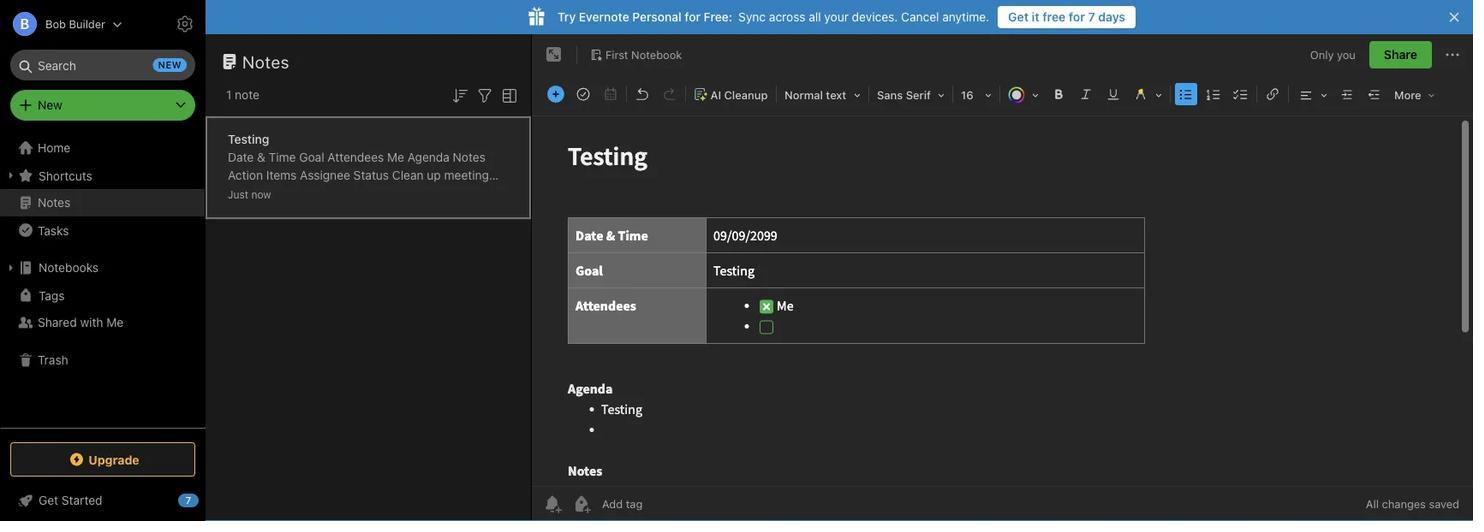Task type: locate. For each thing, give the bounding box(es) containing it.
Add tag field
[[601, 497, 729, 512]]

note
[[235, 88, 260, 102]]

action
[[228, 168, 263, 182]]

me inside shared with me link
[[106, 316, 124, 330]]

2 for from the left
[[1069, 10, 1085, 24]]

add tag image
[[571, 494, 592, 515]]

get for get started
[[39, 494, 58, 508]]

all
[[809, 10, 821, 24]]

Heading level field
[[779, 82, 867, 107]]

ai cleanup
[[711, 89, 768, 102]]

note window element
[[532, 34, 1474, 522]]

0 vertical spatial meeting
[[444, 168, 489, 182]]

all changes saved
[[1366, 498, 1460, 511]]

bold image
[[1047, 82, 1071, 106]]

anytime.
[[943, 10, 990, 24]]

Font family field
[[871, 82, 951, 107]]

for right free
[[1069, 10, 1085, 24]]

16
[[961, 89, 974, 102]]

get inside button
[[1009, 10, 1029, 24]]

get
[[1009, 10, 1029, 24], [39, 494, 58, 508]]

0 horizontal spatial notes
[[228, 186, 259, 200]]

underline image
[[1102, 82, 1126, 106]]

status
[[354, 168, 389, 182]]

Insert field
[[543, 82, 569, 106]]

Help and Learning task checklist field
[[0, 487, 206, 515]]

2 notes from the left
[[363, 186, 394, 200]]

7 left days
[[1088, 10, 1095, 24]]

notes up note
[[242, 51, 290, 72]]

task image
[[571, 82, 595, 106]]

only
[[1311, 48, 1334, 61]]

agenda
[[408, 150, 450, 164]]

0 vertical spatial get
[[1009, 10, 1029, 24]]

0 horizontal spatial me
[[106, 316, 124, 330]]

meeting down assignee at top
[[315, 186, 360, 200]]

notes
[[242, 51, 290, 72], [453, 150, 486, 164], [38, 196, 70, 210]]

italic image
[[1074, 82, 1098, 106]]

checklist image
[[1229, 82, 1253, 106]]

0 vertical spatial me
[[387, 150, 404, 164]]

for
[[685, 10, 701, 24], [1069, 10, 1085, 24]]

new
[[158, 60, 182, 71]]

1 horizontal spatial notes
[[363, 186, 394, 200]]

home link
[[0, 135, 206, 162]]

share
[[1384, 48, 1418, 62]]

get inside help and learning task checklist field
[[39, 494, 58, 508]]

1 horizontal spatial for
[[1069, 10, 1085, 24]]

me up clean
[[387, 150, 404, 164]]

notes up items
[[453, 150, 486, 164]]

numbered list image
[[1202, 82, 1226, 106]]

0 horizontal spatial 7
[[186, 496, 191, 507]]

tree
[[0, 135, 206, 428]]

more
[[1395, 89, 1422, 102]]

get left started
[[39, 494, 58, 508]]

7
[[1088, 10, 1095, 24], [186, 496, 191, 507]]

new
[[38, 98, 62, 112]]

cleanup
[[724, 89, 768, 102]]

1 for from the left
[[685, 10, 701, 24]]

0 vertical spatial 7
[[1088, 10, 1095, 24]]

1
[[226, 88, 232, 102]]

upgrade button
[[10, 443, 195, 477]]

notes down 'action'
[[228, 186, 259, 200]]

notes up tasks
[[38, 196, 70, 210]]

indent image
[[1336, 82, 1360, 106]]

0 horizontal spatial notes
[[38, 196, 70, 210]]

more actions image
[[1443, 45, 1463, 65]]

expand notebooks image
[[4, 261, 18, 275]]

0 horizontal spatial get
[[39, 494, 58, 508]]

saved
[[1429, 498, 1460, 511]]

devices.
[[852, 10, 898, 24]]

2 vertical spatial notes
[[38, 196, 70, 210]]

7 inside help and learning task checklist field
[[186, 496, 191, 507]]

meeting up items
[[444, 168, 489, 182]]

sans serif
[[877, 89, 931, 102]]

Font size field
[[955, 82, 998, 107]]

for for free:
[[685, 10, 701, 24]]

0 vertical spatial notes
[[242, 51, 290, 72]]

add filters image
[[475, 85, 495, 106]]

undo image
[[631, 82, 655, 106]]

try
[[558, 10, 576, 24]]

7 left the 'click to collapse' image
[[186, 496, 191, 507]]

2 horizontal spatial notes
[[453, 150, 486, 164]]

1 horizontal spatial me
[[387, 150, 404, 164]]

bob builder
[[45, 18, 105, 30]]

just now
[[228, 189, 271, 201]]

for left free:
[[685, 10, 701, 24]]

evernote
[[579, 10, 629, 24]]

1 vertical spatial notes
[[453, 150, 486, 164]]

attendees
[[328, 150, 384, 164]]

get for get it free for 7 days
[[1009, 10, 1029, 24]]

first notebook button
[[584, 43, 688, 67]]

notebooks
[[39, 261, 99, 275]]

ai
[[711, 89, 721, 102]]

me
[[387, 150, 404, 164], [106, 316, 124, 330]]

upgrade
[[88, 453, 139, 467]]

me right with
[[106, 316, 124, 330]]

new button
[[10, 90, 195, 121]]

0 horizontal spatial meeting
[[315, 186, 360, 200]]

1 vertical spatial me
[[106, 316, 124, 330]]

meeting
[[444, 168, 489, 182], [315, 186, 360, 200]]

for inside button
[[1069, 10, 1085, 24]]

notes inside "tree"
[[38, 196, 70, 210]]

1 vertical spatial 7
[[186, 496, 191, 507]]

1 vertical spatial get
[[39, 494, 58, 508]]

time
[[269, 150, 296, 164]]

get left it
[[1009, 10, 1029, 24]]

with
[[80, 316, 103, 330]]

1 horizontal spatial get
[[1009, 10, 1029, 24]]

0 horizontal spatial for
[[685, 10, 701, 24]]

notes down status
[[363, 186, 394, 200]]

only you
[[1311, 48, 1356, 61]]

1 horizontal spatial 7
[[1088, 10, 1095, 24]]

Alignment field
[[1291, 82, 1334, 107]]

notebook
[[632, 48, 682, 61]]

tree containing home
[[0, 135, 206, 428]]

notes inside date & time goal attendees me agenda notes action items assignee status clean up meeting notes send out meeting notes and action items
[[453, 150, 486, 164]]

get it free for 7 days button
[[998, 6, 1136, 28]]

bulleted list image
[[1175, 82, 1199, 106]]

add a reminder image
[[542, 494, 563, 515]]

notes
[[228, 186, 259, 200], [363, 186, 394, 200]]



Task type: vqa. For each thing, say whether or not it's contained in the screenshot.
Privacy Policy link
no



Task type: describe. For each thing, give the bounding box(es) containing it.
7 inside button
[[1088, 10, 1095, 24]]

normal
[[785, 89, 823, 102]]

and
[[397, 186, 418, 200]]

shortcuts button
[[0, 162, 205, 189]]

More field
[[1389, 82, 1442, 107]]

free
[[1043, 10, 1066, 24]]

free:
[[704, 10, 733, 24]]

normal text
[[785, 89, 847, 102]]

Note Editor text field
[[532, 117, 1474, 487]]

first
[[606, 48, 628, 61]]

View options field
[[495, 84, 520, 106]]

home
[[38, 141, 70, 155]]

started
[[62, 494, 102, 508]]

shared with me
[[38, 316, 124, 330]]

shortcuts
[[39, 169, 92, 183]]

just
[[228, 189, 248, 201]]

up
[[427, 168, 441, 182]]

sync
[[739, 10, 766, 24]]

notes link
[[0, 189, 205, 217]]

bob
[[45, 18, 66, 30]]

trash
[[38, 353, 68, 368]]

all
[[1366, 498, 1379, 511]]

shared with me link
[[0, 309, 205, 337]]

now
[[251, 189, 271, 201]]

out
[[294, 186, 312, 200]]

testing
[[228, 132, 269, 146]]

tags button
[[0, 282, 205, 309]]

1 notes from the left
[[228, 186, 259, 200]]

text
[[826, 89, 847, 102]]

Add filters field
[[475, 84, 495, 106]]

1 horizontal spatial meeting
[[444, 168, 489, 182]]

goal
[[299, 150, 324, 164]]

Account field
[[0, 7, 123, 41]]

Sort options field
[[450, 84, 470, 106]]

date & time goal attendees me agenda notes action items assignee status clean up meeting notes send out meeting notes and action items
[[228, 150, 489, 200]]

assignee
[[300, 168, 350, 182]]

Highlight field
[[1127, 82, 1169, 107]]

builder
[[69, 18, 105, 30]]

cancel
[[901, 10, 939, 24]]

items
[[266, 168, 297, 182]]

expand note image
[[544, 45, 565, 65]]

first notebook
[[606, 48, 682, 61]]

it
[[1032, 10, 1040, 24]]

tasks button
[[0, 217, 205, 244]]

sans
[[877, 89, 903, 102]]

serif
[[906, 89, 931, 102]]

get it free for 7 days
[[1009, 10, 1126, 24]]

tags
[[39, 289, 65, 303]]

try evernote personal for free: sync across all your devices. cancel anytime.
[[558, 10, 990, 24]]

settings image
[[175, 14, 195, 34]]

shared
[[38, 316, 77, 330]]

days
[[1099, 10, 1126, 24]]

action
[[421, 186, 455, 200]]

click to collapse image
[[199, 490, 212, 511]]

changes
[[1382, 498, 1426, 511]]

ai cleanup button
[[688, 82, 774, 107]]

new search field
[[22, 50, 187, 81]]

me inside date & time goal attendees me agenda notes action items assignee status clean up meeting notes send out meeting notes and action items
[[387, 150, 404, 164]]

clean
[[392, 168, 424, 182]]

date
[[228, 150, 254, 164]]

Font color field
[[1002, 82, 1045, 107]]

1 vertical spatial meeting
[[315, 186, 360, 200]]

items
[[458, 186, 488, 200]]

notebooks link
[[0, 254, 205, 282]]

you
[[1337, 48, 1356, 61]]

1 note
[[226, 88, 260, 102]]

More actions field
[[1443, 41, 1463, 69]]

your
[[825, 10, 849, 24]]

send
[[262, 186, 290, 200]]

for for 7
[[1069, 10, 1085, 24]]

get started
[[39, 494, 102, 508]]

share button
[[1370, 41, 1432, 69]]

outdent image
[[1363, 82, 1387, 106]]

&
[[257, 150, 265, 164]]

tasks
[[38, 223, 69, 238]]

insert link image
[[1261, 82, 1285, 106]]

personal
[[633, 10, 682, 24]]

1 horizontal spatial notes
[[242, 51, 290, 72]]

Search text field
[[22, 50, 183, 81]]

across
[[769, 10, 806, 24]]

trash link
[[0, 347, 205, 374]]



